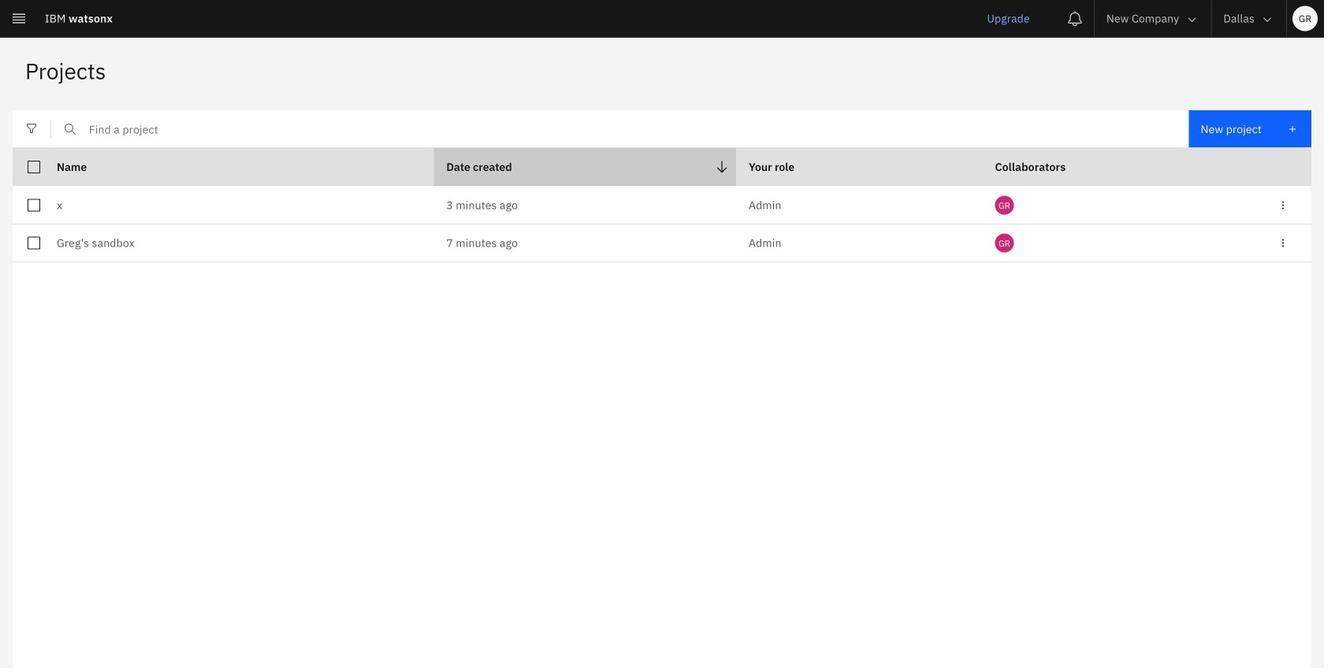 Task type: describe. For each thing, give the bounding box(es) containing it.
open and close list of options image for 'selected project 899d65d3-7d56-4b43-95e3-de3df5985b5a' element
[[1277, 199, 1290, 212]]

open and close list of options image for selected project c51725da-0f5a-461c-aac5-92dc28a0a9f8 element
[[1277, 237, 1290, 249]]

selected project 899d65d3-7d56-4b43-95e3-de3df5985b5a element
[[25, 196, 41, 215]]

notifications image
[[1067, 11, 1083, 26]]

arrow image
[[1261, 13, 1274, 26]]

select all rows in the table element
[[25, 158, 41, 177]]



Task type: locate. For each thing, give the bounding box(es) containing it.
selected project c51725da-0f5a-461c-aac5-92dc28a0a9f8 element
[[25, 234, 41, 253]]

arrow image
[[1186, 13, 1198, 26]]

Find a project text field
[[51, 110, 1189, 148]]

None search field
[[51, 110, 1189, 148]]

1 open and close list of options image from the top
[[1277, 199, 1290, 212]]

projects list table toolbar element
[[13, 110, 1312, 149]]

global navigation element
[[0, 0, 1324, 668]]

open and close list of options image
[[1277, 199, 1290, 212], [1277, 237, 1290, 249]]

0 vertical spatial open and close list of options image
[[1277, 199, 1290, 212]]

1 vertical spatial open and close list of options image
[[1277, 237, 1290, 249]]

2 open and close list of options image from the top
[[1277, 237, 1290, 249]]

none search field inside projects list table toolbar element
[[51, 110, 1189, 148]]



Task type: vqa. For each thing, say whether or not it's contained in the screenshot.
the Action bar element
no



